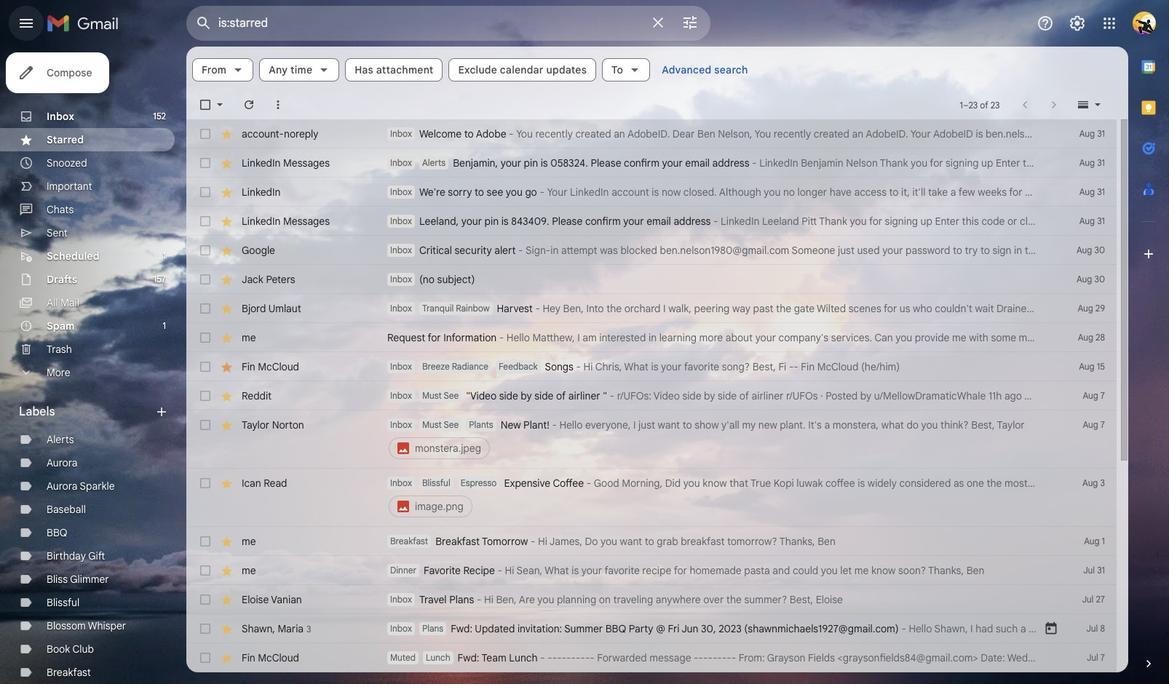 Task type: describe. For each thing, give the bounding box(es) containing it.
for left us
[[884, 302, 897, 315]]

breakfast for breakfast breakfast tomorrow - hi james, do you want to grab breakfast tomorrow? thanks, ben
[[390, 536, 428, 547]]

advanced search options image
[[676, 8, 705, 37]]

sparkle
[[80, 480, 115, 493]]

want inside cell
[[658, 419, 680, 432]]

club
[[72, 643, 94, 656]]

fin mccloud for fwd:
[[242, 652, 299, 665]]

fi
[[779, 361, 787, 374]]

7 for fwd: team lunch - ---------- forwarded message --------- from: grayson fields <graysonfields84@gmail.com> date: wed, jul 5, 2023 at 12:00 pm subjec
[[1101, 653, 1106, 664]]

aug for benjamin, your pin is 058324. please confirm your email address -
[[1080, 157, 1096, 168]]

aug 30 for critical security alert
[[1077, 245, 1106, 256]]

your up see
[[501, 157, 522, 170]]

labels
[[19, 405, 55, 420]]

gate
[[794, 302, 815, 315]]

0 horizontal spatial your
[[547, 186, 568, 199]]

hey
[[543, 302, 561, 315]]

pasta
[[745, 564, 770, 578]]

see
[[487, 186, 503, 199]]

28
[[1096, 332, 1106, 343]]

maria
[[278, 622, 304, 635]]

from:
[[739, 652, 765, 665]]

blissful inside cell
[[422, 478, 451, 489]]

to right sign
[[1025, 244, 1035, 257]]

1 horizontal spatial lunch
[[509, 652, 538, 665]]

main content containing from
[[186, 47, 1170, 685]]

to down the 'stalkin'
[[1160, 331, 1170, 345]]

fri
[[668, 623, 680, 636]]

snoozed link
[[47, 157, 87, 170]]

your left "account."
[[1037, 244, 1058, 257]]

aug for inbox welcome to adobe - you recently created an adobeid. dear ben nelson, you recently created an adobeid. your adobeid is ben.nelson1980@gmail.com. the adobe
[[1080, 128, 1096, 139]]

30 for (no subject)
[[1095, 274, 1106, 285]]

inbox inside inbox (no subject)
[[390, 274, 412, 285]]

you right can on the right of page
[[896, 331, 913, 345]]

calendar event image
[[1044, 622, 1059, 637]]

my
[[742, 419, 756, 432]]

1 horizontal spatial by
[[1036, 302, 1047, 315]]

show
[[695, 419, 719, 432]]

any time button
[[259, 58, 340, 82]]

can
[[875, 331, 894, 345]]

jul for ---------- forwarded message --------- from: grayson fields <graysonfields84@gmail.com> date: wed, jul 5, 2023 at 12:00 pm subjec
[[1087, 653, 1099, 664]]

to right try
[[981, 244, 990, 257]]

cell for read
[[387, 476, 1044, 520]]

you left let
[[821, 564, 838, 578]]

messages for inbox
[[283, 215, 330, 228]]

0 vertical spatial favorite
[[684, 361, 720, 374]]

birthday gift
[[47, 550, 105, 563]]

whisper
[[88, 620, 126, 633]]

aug for inbox (no subject)
[[1077, 274, 1093, 285]]

0 vertical spatial pin
[[524, 157, 538, 170]]

ican read
[[242, 477, 287, 490]]

0 vertical spatial email
[[686, 157, 710, 170]]

29
[[1096, 303, 1106, 314]]

1 horizontal spatial of
[[981, 99, 989, 110]]

soon?
[[899, 564, 927, 578]]

toggle split pane mode image
[[1077, 98, 1091, 112]]

me right let
[[855, 564, 869, 578]]

for right request
[[428, 331, 441, 345]]

or
[[1101, 331, 1111, 345]]

2 vertical spatial best,
[[790, 594, 814, 607]]

2 horizontal spatial breakfast
[[436, 535, 480, 548]]

traveling
[[614, 594, 654, 607]]

1 up 157
[[163, 251, 166, 261]]

your right 'used' on the top of the page
[[883, 244, 904, 257]]

cell for norton
[[387, 418, 1044, 462]]

1 vertical spatial bbq
[[606, 623, 627, 636]]

fwd: updated invitation: summer bbq party @ fri jun 30, 2023 (shawnmichaels1927@gmail.com) -
[[451, 623, 909, 636]]

umlaut
[[269, 302, 301, 315]]

jul for hi sean, what is your favorite recipe for homemade pasta and could you let me know soon? thanks, ben
[[1084, 565, 1096, 576]]

bliss glimmer link
[[47, 573, 109, 586]]

0 vertical spatial ben
[[698, 127, 716, 141]]

7 for "video side by side of airliner " -
[[1101, 390, 1106, 401]]

row containing taylor norton
[[186, 411, 1117, 469]]

summer
[[565, 623, 603, 636]]

2 created from the left
[[814, 127, 850, 141]]

your up now
[[662, 157, 683, 170]]

ican
[[242, 477, 261, 490]]

1 vertical spatial email
[[647, 215, 671, 228]]

someone
[[792, 244, 836, 257]]

1 vertical spatial plans
[[422, 623, 444, 634]]

0 horizontal spatial in
[[551, 244, 559, 257]]

messages for benjamin,
[[283, 157, 330, 170]]

is left 843409. at the top
[[502, 215, 509, 228]]

aug 31 for inbox leeland, your pin is 843409. please confirm your email address -
[[1080, 216, 1106, 227]]

the right 'past'
[[776, 302, 792, 315]]

to left it,
[[890, 186, 899, 199]]

1 adobe from the left
[[476, 127, 507, 141]]

information
[[444, 331, 497, 345]]

1 google from the left
[[242, 244, 275, 257]]

0 horizontal spatial favorite
[[605, 564, 640, 578]]

planning
[[557, 594, 597, 607]]

let
[[841, 564, 852, 578]]

hi left the chris,
[[584, 361, 593, 374]]

inbox inside inbox leeland, your pin is 843409. please confirm your email address -
[[390, 216, 412, 227]]

1 horizontal spatial address
[[713, 157, 750, 170]]

for right recipe
[[674, 564, 687, 578]]

bjord umlaut
[[242, 302, 301, 315]]

for right weeks
[[1010, 186, 1023, 199]]

2 adobe from the left
[[1140, 127, 1170, 141]]

breeze
[[422, 361, 450, 372]]

row containing ican read
[[186, 469, 1117, 527]]

clear search image
[[644, 8, 673, 37]]

inbox inside inbox welcome to adobe - you recently created an adobeid. dear ben nelson, you recently created an adobeid. your adobeid is ben.nelson1980@gmail.com. the adobe
[[390, 128, 412, 139]]

1 eloise from the left
[[242, 594, 269, 607]]

0 horizontal spatial want
[[620, 535, 642, 548]]

jul left 5,
[[1033, 652, 1047, 665]]

jul for hi ben, are you planning on traveling anywhere over the summer? best, eloise
[[1083, 594, 1094, 605]]

0 horizontal spatial best,
[[753, 361, 776, 374]]

homemade
[[690, 564, 742, 578]]

you right are on the left bottom of page
[[538, 594, 555, 607]]

aug for breakfast breakfast tomorrow - hi james, do you want to grab breakfast tomorrow? thanks, ben
[[1085, 536, 1100, 547]]

scheduled
[[47, 250, 99, 263]]

2 an from the left
[[853, 127, 864, 141]]

about
[[726, 331, 753, 345]]

1 horizontal spatial 2023
[[1060, 652, 1083, 665]]

me left with
[[953, 331, 967, 345]]

all mail link
[[47, 296, 79, 310]]

sent link
[[47, 227, 68, 240]]

8 row from the top
[[186, 323, 1170, 353]]

who
[[913, 302, 933, 315]]

mccloud for songs
[[258, 361, 299, 374]]

4 row from the top
[[186, 207, 1117, 236]]

1 created from the left
[[576, 127, 612, 141]]

your down account
[[624, 215, 644, 228]]

0 horizontal spatial lunch
[[426, 653, 451, 664]]

12:00
[[1098, 652, 1123, 665]]

inbox leeland, your pin is 843409. please confirm your email address -
[[390, 215, 721, 228]]

have
[[830, 186, 852, 199]]

refresh image
[[242, 98, 256, 112]]

is left 058324. at the top
[[541, 157, 548, 170]]

jul left '8'
[[1087, 623, 1099, 634]]

1 horizontal spatial in
[[649, 331, 657, 345]]

1 recently from the left
[[536, 127, 573, 141]]

hi for sean,
[[505, 564, 515, 578]]

the right the over
[[727, 594, 742, 607]]

are
[[519, 594, 535, 607]]

bbq inside labels navigation
[[47, 527, 67, 540]]

breakfast
[[681, 535, 725, 548]]

1 vertical spatial confirm
[[586, 215, 621, 228]]

was
[[600, 244, 618, 257]]

new plant! - hello everyone, i just want to show y'all my new plant. it's a monstera, what do you think? best, taylor
[[501, 419, 1025, 432]]

2 side from the left
[[535, 390, 554, 403]]

it's
[[809, 419, 822, 432]]

0 vertical spatial hello
[[507, 331, 530, 345]]

aug for harvest - hey ben, into the orchard i walk, peering way past the gate wilted scenes for us who couldn't wait drained by the coldest caress, stalkin
[[1078, 303, 1094, 314]]

party
[[629, 623, 654, 636]]

all
[[47, 296, 58, 310]]

to left see
[[475, 186, 484, 199]]

to left 'grab'
[[645, 535, 655, 548]]

1 horizontal spatial plans
[[449, 594, 474, 607]]

1 vertical spatial thanks,
[[929, 564, 964, 578]]

am
[[583, 331, 597, 345]]

3 inside shawn , maria 3
[[307, 624, 311, 635]]

2 horizontal spatial i
[[664, 302, 666, 315]]

inbox we're sorry to see you go - your linkedin account is now closed. although you no longer have access to it, it'll take a few weeks for your public profile to disappear.
[[390, 186, 1170, 199]]

james,
[[550, 535, 583, 548]]

direct
[[1114, 331, 1141, 345]]

row containing account-noreply
[[186, 119, 1170, 149]]

think?
[[941, 419, 969, 432]]

aug for "video side by side of airliner " -
[[1083, 390, 1099, 401]]

2 more from the left
[[1019, 331, 1043, 345]]

row containing google
[[186, 236, 1170, 265]]

at
[[1086, 652, 1095, 665]]

must see for new
[[422, 420, 459, 430]]

me up "eloise vanian"
[[242, 564, 256, 578]]

the
[[1121, 127, 1138, 141]]

must for new plant!
[[422, 420, 442, 430]]

jul 8
[[1087, 623, 1106, 634]]

adobeid
[[934, 127, 974, 141]]

date:
[[981, 652, 1006, 665]]

blissful inside labels navigation
[[47, 597, 80, 610]]

aug for songs - hi chris, what is your favorite song? best, fi -- fin mccloud (he/him)
[[1080, 361, 1095, 372]]

1 horizontal spatial your
[[911, 127, 931, 141]]

alerts inside labels navigation
[[47, 433, 74, 446]]

linkedin messages for benjamin,
[[242, 157, 330, 170]]

2 eloise from the left
[[816, 594, 843, 607]]

2 horizontal spatial in
[[1015, 244, 1023, 257]]

aug 31 for benjamin, your pin is 058324. please confirm your email address -
[[1080, 157, 1106, 168]]

your down learning
[[661, 361, 682, 374]]

baseball
[[47, 503, 86, 516]]

1 an from the left
[[614, 127, 626, 141]]

peering
[[694, 302, 730, 315]]

book club
[[47, 643, 94, 656]]

0 horizontal spatial 2023
[[719, 623, 742, 636]]

the right into
[[607, 302, 622, 315]]

is right the chris,
[[651, 361, 659, 374]]

fwd: team lunch - ---------- forwarded message --------- from: grayson fields <graysonfields84@gmail.com> date: wed, jul 5, 2023 at 12:00 pm subjec
[[458, 652, 1170, 665]]

provide
[[915, 331, 950, 345]]

0 horizontal spatial by
[[521, 390, 532, 403]]

shawn
[[242, 622, 273, 635]]

row containing linkedin
[[186, 178, 1170, 207]]

2 vertical spatial ben
[[967, 564, 985, 578]]

see for new plant! - hello everyone, i just want to show y'all my new plant. it's a monstera, what do you think? best, taylor
[[444, 420, 459, 430]]

to right welcome
[[464, 127, 474, 141]]

4 31 from the top
[[1098, 216, 1106, 227]]

team
[[482, 652, 507, 665]]

row containing reddit
[[186, 382, 1117, 411]]

jul 31
[[1084, 565, 1106, 576]]

fwd: for fwd: updated invitation: summer bbq party @ fri jun 30, 2023 (shawnmichaels1927@gmail.com) -
[[451, 623, 473, 636]]

wed,
[[1008, 652, 1031, 665]]

from button
[[192, 58, 254, 82]]

1 horizontal spatial ben
[[818, 535, 836, 548]]

way
[[733, 302, 751, 315]]

you right do
[[601, 535, 618, 548]]

updates
[[547, 63, 587, 76]]

few
[[959, 186, 976, 199]]

you left go
[[506, 186, 523, 199]]

mail
[[61, 296, 79, 310]]

scenes
[[849, 302, 882, 315]]

2 google from the left
[[1103, 244, 1137, 257]]

y'all
[[722, 419, 740, 432]]

me down ican
[[242, 535, 256, 548]]

account.
[[1061, 244, 1101, 257]]

inbox inside inbox we're sorry to see you go - your linkedin account is now closed. although you no longer have access to it, it'll take a few weeks for your public profile to disappear.
[[390, 186, 412, 197]]

0 vertical spatial thanks,
[[780, 535, 815, 548]]

gift
[[88, 550, 105, 563]]

drafts
[[47, 273, 77, 286]]

you left no
[[764, 186, 781, 199]]

is up planning
[[572, 564, 579, 578]]

"video
[[466, 390, 497, 403]]

2 recently from the left
[[774, 127, 812, 141]]

bjord
[[242, 302, 266, 315]]

mccloud for fwd: team lunch
[[258, 652, 299, 665]]

is left now
[[652, 186, 659, 199]]

0 vertical spatial please
[[591, 157, 622, 170]]

orchard
[[625, 302, 661, 315]]

your down do
[[582, 564, 602, 578]]

spam
[[47, 320, 75, 333]]

new
[[501, 419, 521, 432]]

hi for james,
[[538, 535, 548, 548]]

to right profile
[[1112, 186, 1121, 199]]

gmail image
[[47, 9, 126, 38]]

0 vertical spatial confirm
[[624, 157, 660, 170]]

fin for fwd: team lunch
[[242, 652, 255, 665]]

0 vertical spatial alerts
[[422, 157, 446, 168]]

1 more from the left
[[700, 331, 723, 345]]



Task type: locate. For each thing, give the bounding box(es) containing it.
0 vertical spatial 7
[[1101, 390, 1106, 401]]

2 30 from the top
[[1095, 274, 1106, 285]]

0 horizontal spatial of
[[556, 390, 566, 403]]

learning
[[660, 331, 697, 345]]

birthday
[[47, 550, 86, 563]]

0 horizontal spatial created
[[576, 127, 612, 141]]

1 horizontal spatial what
[[625, 361, 649, 374]]

main content
[[186, 47, 1170, 685]]

2 linkedin messages from the top
[[242, 215, 330, 228]]

leeland,
[[419, 215, 459, 228]]

closed.
[[684, 186, 717, 199]]

0 horizontal spatial 23
[[969, 99, 978, 110]]

must down breeze
[[422, 390, 442, 401]]

sent
[[47, 227, 68, 240]]

lunch right team
[[509, 652, 538, 665]]

breakfast inside labels navigation
[[47, 666, 91, 680]]

0 horizontal spatial adobeid.
[[628, 127, 670, 141]]

1 horizontal spatial more
[[1019, 331, 1043, 345]]

labels heading
[[19, 405, 154, 420]]

row containing eloise vanian
[[186, 586, 1117, 615]]

cell containing new plant!
[[387, 418, 1044, 462]]

1 vertical spatial a
[[825, 419, 831, 432]]

blissful up blossom
[[47, 597, 80, 610]]

what right sean, at the bottom left of page
[[545, 564, 569, 578]]

5 31 from the top
[[1098, 565, 1106, 576]]

2 31 from the top
[[1098, 157, 1106, 168]]

breakfast for breakfast
[[47, 666, 91, 680]]

security
[[455, 244, 492, 257]]

1 fin mccloud from the top
[[242, 361, 299, 374]]

0 horizontal spatial taylor
[[242, 419, 270, 432]]

1 vertical spatial alerts
[[47, 433, 74, 446]]

0 vertical spatial 3
[[1101, 478, 1106, 489]]

1 horizontal spatial google
[[1103, 244, 1137, 257]]

hi for ben,
[[484, 594, 494, 607]]

0 horizontal spatial an
[[614, 127, 626, 141]]

image.png
[[415, 500, 464, 513]]

fwd: left team
[[458, 652, 480, 665]]

2 7 from the top
[[1101, 420, 1106, 430]]

me right direct
[[1143, 331, 1157, 345]]

1 7 from the top
[[1101, 390, 1106, 401]]

0 horizontal spatial a
[[825, 419, 831, 432]]

1 must see from the top
[[422, 390, 459, 401]]

fwd: left updated
[[451, 623, 473, 636]]

aug 7 for reddit
[[1083, 390, 1106, 401]]

1 horizontal spatial just
[[838, 244, 855, 257]]

aug 31 right public
[[1080, 186, 1106, 197]]

account
[[612, 186, 649, 199]]

1 vertical spatial 2023
[[1060, 652, 1083, 665]]

2 fin mccloud from the top
[[242, 652, 299, 665]]

0 vertical spatial a
[[951, 186, 957, 199]]

of inside row
[[556, 390, 566, 403]]

11 row from the top
[[186, 411, 1117, 469]]

dinner favorite recipe - hi sean, what is your favorite recipe for homemade pasta and could you let me know soon? thanks, ben
[[390, 564, 985, 578]]

important link
[[47, 180, 92, 193]]

2 aug 31 from the top
[[1080, 157, 1106, 168]]

must see for "video
[[422, 390, 459, 401]]

thanks, right soon?
[[929, 564, 964, 578]]

support image
[[1037, 15, 1055, 32]]

None checkbox
[[198, 98, 213, 112], [198, 127, 213, 141], [198, 214, 213, 229], [198, 243, 213, 258], [198, 302, 213, 316], [198, 535, 213, 549], [198, 564, 213, 578], [198, 593, 213, 607], [198, 622, 213, 637], [198, 98, 213, 112], [198, 127, 213, 141], [198, 214, 213, 229], [198, 243, 213, 258], [198, 302, 213, 316], [198, 535, 213, 549], [198, 564, 213, 578], [198, 593, 213, 607], [198, 622, 213, 637]]

1 horizontal spatial created
[[814, 127, 850, 141]]

1 vertical spatial hello
[[560, 419, 583, 432]]

aurora for aurora sparkle
[[47, 480, 78, 493]]

ben,
[[563, 302, 584, 315], [496, 594, 517, 607]]

a left few
[[951, 186, 957, 199]]

Search mail text field
[[219, 16, 641, 31]]

1 aug 31 from the top
[[1080, 128, 1106, 139]]

hi
[[584, 361, 593, 374], [538, 535, 548, 548], [505, 564, 515, 578], [484, 594, 494, 607]]

1 vertical spatial want
[[620, 535, 642, 548]]

1 cell from the top
[[387, 418, 1044, 462]]

to left show
[[683, 419, 692, 432]]

1 horizontal spatial you
[[755, 127, 772, 141]]

access
[[855, 186, 887, 199]]

taylor right think?
[[998, 419, 1025, 432]]

address down nelson,
[[713, 157, 750, 170]]

2 messages from the top
[[283, 215, 330, 228]]

0 horizontal spatial ben
[[698, 127, 716, 141]]

1 horizontal spatial side
[[535, 390, 554, 403]]

thanks, up could
[[780, 535, 815, 548]]

0 vertical spatial bbq
[[47, 527, 67, 540]]

1 vertical spatial address
[[674, 215, 711, 228]]

eloise up (shawnmichaels1927@gmail.com)
[[816, 594, 843, 607]]

8
[[1101, 623, 1106, 634]]

16 row from the top
[[186, 615, 1117, 644]]

ben right "dear"
[[698, 127, 716, 141]]

by right drained
[[1036, 302, 1047, 315]]

1 vertical spatial please
[[552, 215, 583, 228]]

1 vertical spatial cell
[[387, 476, 1044, 520]]

inbox inside labels navigation
[[47, 110, 74, 123]]

1 taylor from the left
[[242, 419, 270, 432]]

30 up 29
[[1095, 274, 1106, 285]]

ben.nelson1980@gmail.com.
[[986, 127, 1118, 141]]

your right about
[[756, 331, 776, 345]]

more image
[[271, 98, 286, 112]]

mccloud up reddit
[[258, 361, 299, 374]]

0 vertical spatial want
[[658, 419, 680, 432]]

2 horizontal spatial ben
[[967, 564, 985, 578]]

4 aug 31 from the top
[[1080, 216, 1106, 227]]

password
[[906, 244, 951, 257]]

fin
[[242, 361, 255, 374], [801, 361, 815, 374], [242, 652, 255, 665]]

aurora for aurora link
[[47, 457, 78, 470]]

0 horizontal spatial what
[[545, 564, 569, 578]]

ben, left into
[[563, 302, 584, 315]]

more left about
[[700, 331, 723, 345]]

2 must from the top
[[422, 420, 442, 430]]

2 taylor from the left
[[998, 419, 1025, 432]]

0 horizontal spatial please
[[552, 215, 583, 228]]

1 horizontal spatial email
[[686, 157, 710, 170]]

0 vertical spatial address
[[713, 157, 750, 170]]

23
[[969, 99, 978, 110], [991, 99, 1000, 110]]

glimmer
[[70, 573, 109, 586]]

must
[[422, 390, 442, 401], [422, 420, 442, 430]]

must for "video side by side of airliner "
[[422, 390, 442, 401]]

messages up peters
[[283, 215, 330, 228]]

lunch
[[509, 652, 538, 665], [426, 653, 451, 664]]

3 7 from the top
[[1101, 653, 1106, 664]]

row containing bjord umlaut
[[186, 294, 1170, 323]]

go
[[525, 186, 537, 199]]

aug for inbox critical security alert - sign-in attempt was blocked ben.nelson1980@gmail.com someone just used your password to try to sign in to your account. google blocke
[[1077, 245, 1093, 256]]

1 down 157
[[163, 320, 166, 331]]

fin right fi
[[801, 361, 815, 374]]

1 vertical spatial your
[[547, 186, 568, 199]]

songs - hi chris, what is your favorite song? best, fi -- fin mccloud (he/him)
[[545, 361, 900, 374]]

7 row from the top
[[186, 294, 1170, 323]]

0 horizontal spatial confirm
[[586, 215, 621, 228]]

inbox inside inbox travel plans - hi ben, are you planning on traveling anywhere over the summer? best, eloise
[[390, 594, 412, 605]]

0 vertical spatial plans
[[449, 594, 474, 607]]

book club link
[[47, 643, 94, 656]]

everyone,
[[586, 419, 631, 432]]

31 up 27
[[1098, 565, 1106, 576]]

2 see from the top
[[444, 420, 459, 430]]

1 horizontal spatial breakfast
[[390, 536, 428, 547]]

3 row from the top
[[186, 178, 1170, 207]]

linkedin messages for inbox
[[242, 215, 330, 228]]

1 up adobeid
[[960, 99, 964, 110]]

2 vertical spatial i
[[634, 419, 636, 432]]

1 linkedin messages from the top
[[242, 157, 330, 170]]

0 vertical spatial best,
[[753, 361, 776, 374]]

linkedin messages down account-noreply
[[242, 157, 330, 170]]

request for information - hello matthew, i am interested in learning more about your company's services. can you provide me with some more information or direct me to 
[[387, 331, 1170, 345]]

adobe up benjamin,
[[476, 127, 507, 141]]

just right everyone,
[[639, 419, 655, 432]]

fin mccloud for songs
[[242, 361, 299, 374]]

1 vertical spatial favorite
[[605, 564, 640, 578]]

wilted
[[817, 302, 846, 315]]

see for "video side by side of airliner " -
[[444, 390, 459, 401]]

2 cell from the top
[[387, 476, 1044, 520]]

2 aurora from the top
[[47, 480, 78, 493]]

1 adobeid. from the left
[[628, 127, 670, 141]]

31
[[1098, 128, 1106, 139], [1098, 157, 1106, 168], [1098, 186, 1106, 197], [1098, 216, 1106, 227], [1098, 565, 1106, 576]]

inbox inside inbox critical security alert - sign-in attempt was blocked ben.nelson1980@gmail.com someone just used your password to try to sign in to your account. google blocke
[[390, 245, 412, 256]]

side up plant!
[[535, 390, 554, 403]]

5 row from the top
[[186, 236, 1170, 265]]

take
[[929, 186, 948, 199]]

disappear.
[[1124, 186, 1170, 199]]

0 vertical spatial what
[[625, 361, 649, 374]]

i right everyone,
[[634, 419, 636, 432]]

2 aug 30 from the top
[[1077, 274, 1106, 285]]

1 aug 30 from the top
[[1077, 245, 1106, 256]]

confirm up account
[[624, 157, 660, 170]]

0 vertical spatial by
[[1036, 302, 1047, 315]]

cell containing expensive coffee
[[387, 476, 1044, 520]]

aug 30 up aug 29
[[1077, 274, 1106, 285]]

and
[[773, 564, 791, 578]]

31 for your linkedin account is now closed. although you no longer have access to it, it'll take a few weeks for your public profile to disappear.
[[1098, 186, 1106, 197]]

your left public
[[1026, 186, 1046, 199]]

1 you from the left
[[516, 127, 533, 141]]

account-noreply
[[242, 127, 319, 141]]

side right "video at the bottom left of page
[[499, 390, 518, 403]]

0 horizontal spatial thanks,
[[780, 535, 815, 548]]

aurora
[[47, 457, 78, 470], [47, 480, 78, 493]]

more
[[700, 331, 723, 345], [1019, 331, 1043, 345]]

2 23 from the left
[[991, 99, 1000, 110]]

see down breeze radiance
[[444, 390, 459, 401]]

aug 30 down profile
[[1077, 245, 1106, 256]]

me down 'bjord'
[[242, 331, 256, 345]]

@
[[656, 623, 666, 636]]

0 horizontal spatial just
[[639, 419, 655, 432]]

0 horizontal spatial hello
[[507, 331, 530, 345]]

is right adobeid
[[976, 127, 984, 141]]

breakfast breakfast tomorrow - hi james, do you want to grab breakfast tomorrow? thanks, ben
[[390, 535, 836, 548]]

best, right think?
[[972, 419, 995, 432]]

0 vertical spatial fwd:
[[451, 623, 473, 636]]

0 horizontal spatial blissful
[[47, 597, 80, 610]]

aug 1
[[1085, 536, 1106, 547]]

all mail
[[47, 296, 79, 310]]

1 horizontal spatial confirm
[[624, 157, 660, 170]]

0 vertical spatial 2023
[[719, 623, 742, 636]]

row
[[186, 119, 1170, 149], [186, 149, 1117, 178], [186, 178, 1170, 207], [186, 207, 1117, 236], [186, 236, 1170, 265], [186, 265, 1117, 294], [186, 294, 1170, 323], [186, 323, 1170, 353], [186, 353, 1117, 382], [186, 382, 1117, 411], [186, 411, 1117, 469], [186, 469, 1117, 527], [186, 527, 1117, 556], [186, 556, 1117, 586], [186, 586, 1117, 615], [186, 615, 1117, 644], [186, 644, 1170, 673]]

email down now
[[647, 215, 671, 228]]

hi left james,
[[538, 535, 548, 548]]

an up benjamin, your pin is 058324. please confirm your email address -
[[614, 127, 626, 141]]

muted
[[390, 653, 416, 664]]

3 up 'aug 1'
[[1101, 478, 1106, 489]]

aug 30 for (no subject)
[[1077, 274, 1106, 285]]

1 side from the left
[[499, 390, 518, 403]]

1 vertical spatial pin
[[485, 215, 499, 228]]

1 horizontal spatial 23
[[991, 99, 1000, 110]]

1 vertical spatial 30
[[1095, 274, 1106, 285]]

13 row from the top
[[186, 527, 1117, 556]]

30 for critical security alert
[[1095, 245, 1106, 256]]

favorite left song?
[[684, 361, 720, 374]]

recently right nelson,
[[774, 127, 812, 141]]

inbox welcome to adobe - you recently created an adobeid. dear ben nelson, you recently created an adobeid. your adobeid is ben.nelson1980@gmail.com. the adobe
[[390, 127, 1170, 141]]

peters
[[266, 273, 295, 286]]

hi up updated
[[484, 594, 494, 607]]

1 horizontal spatial taylor
[[998, 419, 1025, 432]]

aug 31 for inbox we're sorry to see you go - your linkedin account is now closed. although you no longer have access to it, it'll take a few weeks for your public profile to disappear.
[[1080, 186, 1106, 197]]

chris,
[[596, 361, 622, 374]]

2 adobeid. from the left
[[866, 127, 909, 141]]

an
[[614, 127, 626, 141], [853, 127, 864, 141]]

a right it's
[[825, 419, 831, 432]]

please right 058324. at the top
[[591, 157, 622, 170]]

1 row from the top
[[186, 119, 1170, 149]]

summer?
[[745, 594, 788, 607]]

labels navigation
[[0, 47, 186, 685]]

0 horizontal spatial google
[[242, 244, 275, 257]]

blissful link
[[47, 597, 80, 610]]

30,
[[701, 623, 716, 636]]

breakfast inside the breakfast breakfast tomorrow - hi james, do you want to grab breakfast tomorrow? thanks, ben
[[390, 536, 428, 547]]

1 horizontal spatial bbq
[[606, 623, 627, 636]]

fin for songs
[[242, 361, 255, 374]]

aug 31 for inbox welcome to adobe - you recently created an adobeid. dear ben nelson, you recently created an adobeid. your adobeid is ben.nelson1980@gmail.com. the adobe
[[1080, 128, 1106, 139]]

1 vertical spatial what
[[545, 564, 569, 578]]

jack peters
[[242, 273, 295, 286]]

1 23 from the left
[[969, 99, 978, 110]]

the left "coldest"
[[1050, 302, 1065, 315]]

1 vertical spatial aug 7
[[1083, 420, 1106, 430]]

2023 right 5,
[[1060, 652, 1083, 665]]

1 vertical spatial aug 30
[[1077, 274, 1106, 285]]

ben up could
[[818, 535, 836, 548]]

1 31 from the top
[[1098, 128, 1106, 139]]

2 aug 7 from the top
[[1083, 420, 1106, 430]]

breakfast
[[436, 535, 480, 548], [390, 536, 428, 547], [47, 666, 91, 680]]

1 vertical spatial 3
[[307, 624, 311, 635]]

alert
[[495, 244, 516, 257]]

invitation:
[[518, 623, 562, 636]]

calendar
[[500, 63, 544, 76]]

nelson,
[[718, 127, 753, 141]]

confirm up was
[[586, 215, 621, 228]]

favorite up inbox travel plans - hi ben, are you planning on traveling anywhere over the summer? best, eloise
[[605, 564, 640, 578]]

in right sign
[[1015, 244, 1023, 257]]

shawn , maria 3
[[242, 622, 311, 635]]

3 31 from the top
[[1098, 186, 1106, 197]]

None checkbox
[[198, 156, 213, 170], [198, 185, 213, 200], [198, 272, 213, 287], [198, 331, 213, 345], [198, 360, 213, 374], [198, 389, 213, 404], [198, 418, 213, 433], [198, 476, 213, 491], [198, 651, 213, 666], [198, 156, 213, 170], [198, 185, 213, 200], [198, 272, 213, 287], [198, 331, 213, 345], [198, 360, 213, 374], [198, 389, 213, 404], [198, 418, 213, 433], [198, 476, 213, 491], [198, 651, 213, 666]]

None search field
[[186, 6, 711, 41]]

3 aug 31 from the top
[[1080, 186, 1106, 197]]

tab list
[[1129, 47, 1170, 632]]

15 row from the top
[[186, 586, 1117, 615]]

address
[[713, 157, 750, 170], [674, 215, 711, 228]]

in left attempt
[[551, 244, 559, 257]]

you right nelson,
[[755, 127, 772, 141]]

past
[[754, 302, 774, 315]]

1 vertical spatial of
[[556, 390, 566, 403]]

address down closed. at the top
[[674, 215, 711, 228]]

2 row from the top
[[186, 149, 1117, 178]]

1 horizontal spatial an
[[853, 127, 864, 141]]

just left 'used' on the top of the page
[[838, 244, 855, 257]]

account-
[[242, 127, 284, 141]]

fin mccloud down the ,
[[242, 652, 299, 665]]

1 see from the top
[[444, 390, 459, 401]]

aug 29
[[1078, 303, 1106, 314]]

0 vertical spatial ben,
[[563, 302, 584, 315]]

profile
[[1080, 186, 1109, 199]]

radiance
[[452, 361, 489, 372]]

1 messages from the top
[[283, 157, 330, 170]]

settings image
[[1069, 15, 1087, 32]]

your right go
[[547, 186, 568, 199]]

aug 31 up profile
[[1080, 157, 1106, 168]]

23 up adobeid
[[969, 99, 978, 110]]

0 horizontal spatial bbq
[[47, 527, 67, 540]]

1 30 from the top
[[1095, 245, 1106, 256]]

email up closed. at the top
[[686, 157, 710, 170]]

a
[[951, 186, 957, 199], [825, 419, 831, 432]]

now
[[662, 186, 681, 199]]

harvest
[[497, 302, 533, 315]]

bbq up birthday at the left of page
[[47, 527, 67, 540]]

fin up reddit
[[242, 361, 255, 374]]

has attachment
[[355, 63, 434, 76]]

1 vertical spatial fwd:
[[458, 652, 480, 665]]

alerts up aurora link
[[47, 433, 74, 446]]

2 must see from the top
[[422, 420, 459, 430]]

cell
[[387, 418, 1044, 462], [387, 476, 1044, 520]]

aug for inbox we're sorry to see you go - your linkedin account is now closed. although you no longer have access to it, it'll take a few weeks for your public profile to disappear.
[[1080, 186, 1096, 197]]

snoozed
[[47, 157, 87, 170]]

31 for hi sean, what is your favorite recipe for homemade pasta and could you let me know soon? thanks, ben
[[1098, 565, 1106, 576]]

taylor inside cell
[[998, 419, 1025, 432]]

dear
[[673, 127, 695, 141]]

1 horizontal spatial i
[[634, 419, 636, 432]]

843409.
[[511, 215, 550, 228]]

bbq left party
[[606, 623, 627, 636]]

fwd: for fwd: team lunch - ---------- forwarded message --------- from: grayson fields <graysonfields84@gmail.com> date: wed, jul 5, 2023 at 12:00 pm subjec
[[458, 652, 480, 665]]

0 horizontal spatial address
[[674, 215, 711, 228]]

bbq link
[[47, 527, 67, 540]]

main menu image
[[17, 15, 35, 32]]

1 vertical spatial must see
[[422, 420, 459, 430]]

aug
[[1080, 128, 1096, 139], [1080, 157, 1096, 168], [1080, 186, 1096, 197], [1080, 216, 1096, 227], [1077, 245, 1093, 256], [1077, 274, 1093, 285], [1078, 303, 1094, 314], [1078, 332, 1094, 343], [1080, 361, 1095, 372], [1083, 390, 1099, 401], [1083, 420, 1099, 430], [1083, 478, 1099, 489], [1085, 536, 1100, 547]]

1 aug 7 from the top
[[1083, 390, 1106, 401]]

hello up feedback
[[507, 331, 530, 345]]

weeks
[[978, 186, 1007, 199]]

google
[[242, 244, 275, 257], [1103, 244, 1137, 257]]

0 vertical spatial i
[[664, 302, 666, 315]]

jack
[[242, 273, 264, 286]]

0 horizontal spatial 3
[[307, 624, 311, 635]]

1 horizontal spatial want
[[658, 419, 680, 432]]

14 row from the top
[[186, 556, 1117, 586]]

0 vertical spatial must see
[[422, 390, 459, 401]]

1 horizontal spatial pin
[[524, 157, 538, 170]]

by
[[1036, 302, 1047, 315], [521, 390, 532, 403]]

new
[[759, 419, 778, 432]]

your up 'security'
[[462, 215, 482, 228]]

mccloud down services.
[[818, 361, 859, 374]]

30
[[1095, 245, 1106, 256], [1095, 274, 1106, 285]]

2 you from the left
[[755, 127, 772, 141]]

1 horizontal spatial blissful
[[422, 478, 451, 489]]

search mail image
[[191, 10, 217, 36]]

0 horizontal spatial email
[[647, 215, 671, 228]]

plans down travel
[[422, 623, 444, 634]]

must up monstera.jpeg
[[422, 420, 442, 430]]

you right the do
[[922, 419, 938, 432]]

1 up jul 31
[[1102, 536, 1106, 547]]

31 for you recently created an adobeid. dear ben nelson, you recently created an adobeid. your adobeid is ben.nelson1980@gmail.com. the adobe
[[1098, 128, 1106, 139]]

1 horizontal spatial 3
[[1101, 478, 1106, 489]]

vanian
[[271, 594, 302, 607]]

aug for inbox leeland, your pin is 843409. please confirm your email address -
[[1080, 216, 1096, 227]]

12 row from the top
[[186, 469, 1117, 527]]

30 left blocke
[[1095, 245, 1106, 256]]

row containing shawn
[[186, 615, 1117, 644]]

ben right soon?
[[967, 564, 985, 578]]

0 vertical spatial your
[[911, 127, 931, 141]]

jul 7
[[1087, 653, 1106, 664]]

aug 7 for taylor norton
[[1083, 420, 1106, 430]]

you inside cell
[[922, 419, 938, 432]]

mccloud
[[258, 361, 299, 374], [818, 361, 859, 374], [258, 652, 299, 665]]

6 row from the top
[[186, 265, 1117, 294]]

created up have
[[814, 127, 850, 141]]

0 vertical spatial see
[[444, 390, 459, 401]]

31 up profile
[[1098, 157, 1106, 168]]

to left try
[[953, 244, 963, 257]]

0 vertical spatial aug 7
[[1083, 390, 1106, 401]]

9 row from the top
[[186, 353, 1117, 382]]

starred link
[[47, 133, 84, 146]]

1 vertical spatial must
[[422, 420, 442, 430]]

1 horizontal spatial ben,
[[563, 302, 584, 315]]

from
[[202, 63, 227, 76]]

row containing jack peters
[[186, 265, 1117, 294]]

exclude calendar updates
[[458, 63, 587, 76]]

1 vertical spatial i
[[578, 331, 580, 345]]

sign-
[[526, 244, 551, 257]]

information
[[1046, 331, 1099, 345]]

10 row from the top
[[186, 382, 1117, 411]]

1 vertical spatial ben,
[[496, 594, 517, 607]]

1 aurora from the top
[[47, 457, 78, 470]]

17 row from the top
[[186, 644, 1170, 673]]

15
[[1097, 361, 1106, 372]]

trash
[[47, 343, 72, 356]]

1 vertical spatial best,
[[972, 419, 995, 432]]

aug 31 down toggle split pane mode icon
[[1080, 128, 1106, 139]]

breakfast up favorite
[[436, 535, 480, 548]]

0 horizontal spatial breakfast
[[47, 666, 91, 680]]

1 must from the top
[[422, 390, 442, 401]]

fin mccloud
[[242, 361, 299, 374], [242, 652, 299, 665]]

breakfast up the dinner
[[390, 536, 428, 547]]



Task type: vqa. For each thing, say whether or not it's contained in the screenshot.
leftmost 2023
yes



